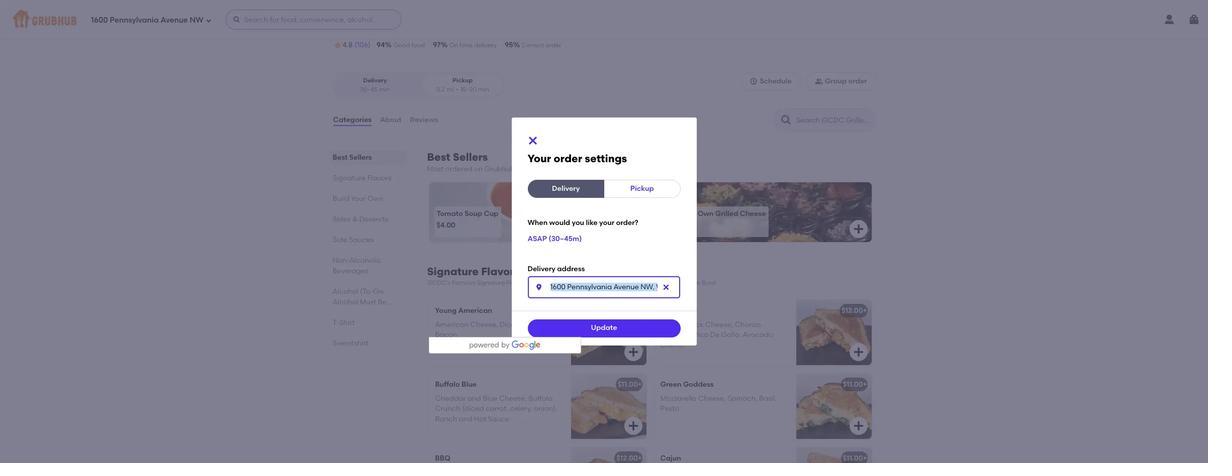 Task type: locate. For each thing, give the bounding box(es) containing it.
your order settings
[[528, 153, 627, 165]]

0 vertical spatial buffalo
[[435, 381, 460, 389]]

0 vertical spatial &
[[353, 215, 358, 224]]

ranch
[[435, 415, 457, 424]]

1 horizontal spatial best
[[427, 151, 451, 164]]

buffalo up cheddar on the left of the page
[[435, 381, 460, 389]]

asap (30–45m)
[[528, 235, 582, 243]]

cheese,
[[593, 280, 617, 287], [471, 321, 498, 329], [706, 321, 733, 329], [499, 395, 527, 403], [699, 395, 726, 403]]

your for build your own
[[351, 195, 366, 203]]

svg image
[[1189, 14, 1201, 26], [627, 224, 640, 236], [853, 224, 865, 236], [627, 346, 640, 358]]

american
[[458, 307, 492, 315], [435, 321, 469, 329]]

flavors inside "tab"
[[368, 174, 392, 183]]

1 horizontal spatial $12.00
[[842, 307, 863, 315]]

1 vertical spatial $12.00 +
[[617, 455, 642, 463]]

american up bacon
[[435, 321, 469, 329]]

0 horizontal spatial nw
[[190, 15, 204, 24]]

sellers up the on
[[453, 151, 488, 164]]

build up sides
[[333, 195, 350, 203]]

0 horizontal spatial build
[[333, 195, 350, 203]]

side sauces tab
[[333, 235, 403, 245]]

green
[[661, 381, 682, 389]]

crema
[[661, 341, 684, 350]]

0 vertical spatial cheese
[[431, 2, 484, 19]]

1 vertical spatial blue
[[483, 395, 498, 403]]

2 horizontal spatial grilled
[[716, 210, 739, 218]]

good food
[[394, 42, 425, 49]]

0 vertical spatial blue
[[462, 381, 477, 389]]

1 horizontal spatial pickup
[[631, 185, 654, 193]]

1 vertical spatial american
[[435, 321, 469, 329]]

0 vertical spatial avenue
[[161, 15, 188, 24]]

2 vertical spatial cheese
[[678, 280, 701, 287]]

buffalo inside cheddar and blue cheese, buffalo crunch (diced carrot, celery, onion), ranch and hot sauce
[[529, 395, 553, 403]]

1730 pennsylvania avenue nw
[[345, 26, 447, 35]]

buffalo
[[435, 381, 460, 389], [529, 395, 553, 403]]

1 vertical spatial flavors
[[481, 266, 520, 278]]

1 horizontal spatial own
[[698, 210, 714, 218]]

available
[[530, 280, 557, 287]]

sellers inside best sellers most ordered on grubhub
[[453, 151, 488, 164]]

crunch
[[435, 405, 461, 414]]

$11.00 + for mozzarella cheese, spinach, basil, pesto
[[843, 381, 868, 389]]

order inside button
[[849, 77, 867, 86]]

flavors for signature flavors
[[368, 174, 392, 183]]

food
[[412, 42, 425, 49]]

flavors:
[[507, 280, 529, 287]]

cheese inside signature flavors gcdc's famous signature flavors: available as a grilled cheese, patty melt, or mac & cheese bowl.
[[678, 280, 701, 287]]

&
[[353, 215, 358, 224], [672, 280, 677, 287]]

grilled inside signature flavors gcdc's famous signature flavors: available as a grilled cheese, patty melt, or mac & cheese bowl.
[[572, 280, 592, 287]]

1 horizontal spatial sellers
[[453, 151, 488, 164]]

30–45
[[360, 86, 378, 93]]

best inside best sellers most ordered on grubhub
[[427, 151, 451, 164]]

0 horizontal spatial $12.00
[[617, 455, 638, 463]]

your inside tab
[[351, 195, 366, 203]]

order
[[546, 42, 562, 49], [849, 77, 867, 86], [554, 153, 583, 165]]

1 horizontal spatial buffalo
[[529, 395, 553, 403]]

sellers for best sellers most ordered on grubhub
[[453, 151, 488, 164]]

about button
[[380, 102, 402, 138]]

0 horizontal spatial pickup
[[453, 77, 473, 84]]

good
[[394, 42, 410, 49]]

0 horizontal spatial min
[[379, 86, 390, 93]]

cheese, up 'de'
[[706, 321, 733, 329]]

1 vertical spatial your
[[351, 195, 366, 203]]

1 vertical spatial avenue
[[408, 26, 433, 35]]

0 vertical spatial flavors
[[368, 174, 392, 183]]

0 horizontal spatial flavors
[[368, 174, 392, 183]]

0 horizontal spatial blue
[[462, 381, 477, 389]]

1 vertical spatial own
[[698, 210, 714, 218]]

mozzarella
[[661, 395, 697, 403]]

1 horizontal spatial avenue
[[408, 26, 433, 35]]

address
[[557, 265, 585, 274]]

+ for mozzarella cheese, spinach, basil, pesto
[[863, 381, 868, 389]]

build for build your own grilled cheese
[[662, 210, 680, 218]]

build your own tab
[[333, 194, 403, 204]]

$12.00 for bbq image
[[617, 455, 638, 463]]

own inside tab
[[368, 195, 384, 203]]

0 horizontal spatial grilled
[[381, 2, 428, 19]]

1730 pennsylvania avenue nw button
[[345, 25, 448, 36]]

1 horizontal spatial grilled
[[572, 280, 592, 287]]

buffalo up the onion),
[[529, 395, 553, 403]]

$11.00 + for cheddar and blue cheese, buffalo crunch (diced carrot, celery, onion), ranch and hot sauce
[[618, 381, 642, 389]]

cheese, up celery,
[[499, 395, 527, 403]]

basil,
[[760, 395, 777, 403]]

1 horizontal spatial build
[[662, 210, 680, 218]]

pickup inside pickup button
[[631, 185, 654, 193]]

0 vertical spatial pickup
[[453, 77, 473, 84]]

best sellers
[[333, 153, 372, 162]]

pennsylvania
[[110, 15, 159, 24], [362, 26, 406, 35]]

0 horizontal spatial $12.00 +
[[617, 455, 642, 463]]

flavors down best sellers tab
[[368, 174, 392, 183]]

correct
[[522, 42, 544, 49]]

best
[[427, 151, 451, 164], [333, 153, 348, 162]]

american cheese, diced tomato, bacon
[[435, 321, 550, 340]]

0 vertical spatial $12.00 +
[[842, 307, 868, 315]]

1 horizontal spatial nw
[[435, 26, 447, 35]]

cheddar
[[435, 395, 466, 403]]

nw
[[190, 15, 204, 24], [435, 26, 447, 35]]

asap
[[528, 235, 547, 243]]

(106)
[[355, 41, 371, 49]]

0 vertical spatial order
[[546, 42, 562, 49]]

2 vertical spatial signature
[[477, 280, 505, 287]]

0 horizontal spatial your
[[351, 195, 366, 203]]

1 vertical spatial cheese
[[740, 210, 766, 218]]

sellers up signature flavors
[[349, 153, 372, 162]]

0 horizontal spatial own
[[368, 195, 384, 203]]

sellers inside tab
[[349, 153, 372, 162]]

order for group
[[849, 77, 867, 86]]

settings
[[585, 153, 627, 165]]

0 horizontal spatial avenue
[[161, 15, 188, 24]]

pickup for pickup
[[631, 185, 654, 193]]

when would you like your order?
[[528, 219, 639, 228]]

1 vertical spatial build
[[662, 210, 680, 218]]

pennsylvania right 1600
[[110, 15, 159, 24]]

1 horizontal spatial $12.00 +
[[842, 307, 868, 315]]

delivery inside delivery 30–45 min
[[363, 77, 387, 84]]

pennsylvania inside main navigation navigation
[[110, 15, 159, 24]]

pickup 0.2 mi • 10–20 min
[[436, 77, 489, 93]]

flavors inside signature flavors gcdc's famous signature flavors: available as a grilled cheese, patty melt, or mac & cheese bowl.
[[481, 266, 520, 278]]

bacon
[[435, 331, 457, 340]]

1 horizontal spatial pennsylvania
[[362, 26, 406, 35]]

sellers for best sellers
[[349, 153, 372, 162]]

and up (diced at bottom
[[468, 395, 481, 403]]

own
[[368, 195, 384, 203], [698, 210, 714, 218]]

delivery inside button
[[552, 185, 580, 193]]

pickup up •
[[453, 77, 473, 84]]

bowl.
[[702, 280, 718, 287]]

non-
[[333, 257, 350, 265]]

signature for signature flavors
[[333, 174, 366, 183]]

tab
[[333, 287, 403, 308]]

0 horizontal spatial pennsylvania
[[110, 15, 159, 24]]

pickup inside pickup 0.2 mi • 10–20 min
[[453, 77, 473, 84]]

desserts
[[359, 215, 388, 224]]

1 horizontal spatial min
[[478, 86, 489, 93]]

delivery down your order settings
[[552, 185, 580, 193]]

build
[[333, 195, 350, 203], [662, 210, 680, 218]]

0 horizontal spatial best
[[333, 153, 348, 162]]

non-alcoholic beverages
[[333, 257, 381, 276]]

pepper
[[661, 321, 685, 329]]

min right 10–20
[[478, 86, 489, 93]]

0 horizontal spatial sellers
[[349, 153, 372, 162]]

delivery up 30–45
[[363, 77, 387, 84]]

option group
[[333, 73, 505, 98]]

tomato,
[[522, 321, 550, 329]]

2 vertical spatial your
[[681, 210, 696, 218]]

1 vertical spatial $12.00
[[617, 455, 638, 463]]

1 vertical spatial pickup
[[631, 185, 654, 193]]

cheese inside the build your own grilled cheese button
[[740, 210, 766, 218]]

best up the most
[[427, 151, 451, 164]]

+ for pepper jack cheese, chorizo crumble, pico de gallo, avocado crema
[[863, 307, 868, 315]]

signature down the best sellers
[[333, 174, 366, 183]]

pennsylvania up 94
[[362, 26, 406, 35]]

order for correct
[[546, 42, 562, 49]]

best sellers most ordered on grubhub
[[427, 151, 515, 174]]

0 vertical spatial $12.00
[[842, 307, 863, 315]]

1 horizontal spatial cheese
[[678, 280, 701, 287]]

$12.00 +
[[842, 307, 868, 315], [617, 455, 642, 463]]

american up american cheese, diced tomato, bacon
[[458, 307, 492, 315]]

flavors
[[368, 174, 392, 183], [481, 266, 520, 278]]

1 vertical spatial pennsylvania
[[362, 26, 406, 35]]

2 vertical spatial order
[[554, 153, 583, 165]]

build inside tab
[[333, 195, 350, 203]]

1 vertical spatial order
[[849, 77, 867, 86]]

cheese, left patty
[[593, 280, 617, 287]]

avenue
[[161, 15, 188, 24], [408, 26, 433, 35]]

reviews button
[[410, 102, 439, 138]]

2 vertical spatial grilled
[[572, 280, 592, 287]]

own inside button
[[698, 210, 714, 218]]

1 vertical spatial buffalo
[[529, 395, 553, 403]]

Search Address search field
[[528, 276, 680, 299]]

pennsylvania inside button
[[362, 26, 406, 35]]

delivery for delivery 30–45 min
[[363, 77, 387, 84]]

nw inside main navigation navigation
[[190, 15, 204, 24]]

4.8
[[343, 41, 353, 49]]

and
[[468, 395, 481, 403], [459, 415, 473, 424]]

0 vertical spatial delivery
[[363, 77, 387, 84]]

0 vertical spatial signature
[[333, 174, 366, 183]]

beverages
[[333, 267, 369, 276]]

1 vertical spatial nw
[[435, 26, 447, 35]]

signature left flavors:
[[477, 280, 505, 287]]

$12.00 for southwest image
[[842, 307, 863, 315]]

cheese, inside american cheese, diced tomato, bacon
[[471, 321, 498, 329]]

delivery for delivery
[[552, 185, 580, 193]]

0 horizontal spatial &
[[353, 215, 358, 224]]

$11.00 +
[[618, 307, 642, 315], [618, 381, 642, 389], [843, 381, 868, 389], [843, 455, 868, 463]]

1 horizontal spatial &
[[672, 280, 677, 287]]

nw inside button
[[435, 26, 447, 35]]

build inside button
[[662, 210, 680, 218]]

build for build your own
[[333, 195, 350, 203]]

& right the mac on the right bottom
[[672, 280, 677, 287]]

order right group
[[849, 77, 867, 86]]

best for best sellers
[[333, 153, 348, 162]]

1600
[[91, 15, 108, 24]]

blue up cheddar on the left of the page
[[462, 381, 477, 389]]

sides & desserts
[[333, 215, 388, 224]]

2 horizontal spatial your
[[681, 210, 696, 218]]

nw for 1600 pennsylvania avenue nw
[[190, 15, 204, 24]]

1 horizontal spatial flavors
[[481, 266, 520, 278]]

gcdc
[[333, 2, 378, 19]]

& inside sides & desserts tab
[[353, 215, 358, 224]]

min right 30–45
[[379, 86, 390, 93]]

celery,
[[510, 405, 533, 414]]

about
[[380, 116, 402, 124]]

2 min from the left
[[478, 86, 489, 93]]

2 vertical spatial delivery
[[528, 265, 556, 274]]

& right sides
[[353, 215, 358, 224]]

delivery up available
[[528, 265, 556, 274]]

svg image
[[233, 16, 241, 24], [206, 17, 212, 23], [750, 78, 758, 86], [527, 135, 539, 147], [535, 283, 543, 292], [662, 283, 670, 292], [853, 346, 865, 358], [627, 420, 640, 432], [853, 420, 865, 432]]

avenue for 1600 pennsylvania avenue nw
[[161, 15, 188, 24]]

1 vertical spatial grilled
[[716, 210, 739, 218]]

order up delivery button
[[554, 153, 583, 165]]

build down pickup button
[[662, 210, 680, 218]]

best for best sellers most ordered on grubhub
[[427, 151, 451, 164]]

flavors up flavors:
[[481, 266, 520, 278]]

$4.00
[[437, 221, 456, 230]]

goddess
[[684, 381, 714, 389]]

avenue inside button
[[408, 26, 433, 35]]

0 vertical spatial nw
[[190, 15, 204, 24]]

min inside delivery 30–45 min
[[379, 86, 390, 93]]

your inside button
[[681, 210, 696, 218]]

southwest image
[[796, 300, 872, 366]]

melt,
[[635, 280, 649, 287]]

1 vertical spatial &
[[672, 280, 677, 287]]

grilled
[[381, 2, 428, 19], [716, 210, 739, 218], [572, 280, 592, 287]]

best sellers tab
[[333, 152, 403, 163]]

1 vertical spatial signature
[[427, 266, 479, 278]]

0 vertical spatial build
[[333, 195, 350, 203]]

delivery for delivery address
[[528, 265, 556, 274]]

blue
[[462, 381, 477, 389], [483, 395, 498, 403]]

order right correct
[[546, 42, 562, 49]]

a
[[567, 280, 571, 287]]

95
[[505, 41, 513, 49]]

best up signature flavors
[[333, 153, 348, 162]]

0 vertical spatial pennsylvania
[[110, 15, 159, 24]]

1 horizontal spatial your
[[528, 153, 551, 165]]

pickup up order?
[[631, 185, 654, 193]]

t-shirt
[[333, 319, 355, 327]]

or
[[651, 280, 657, 287]]

2 horizontal spatial cheese
[[740, 210, 766, 218]]

sauces
[[349, 236, 374, 244]]

signature up the famous
[[427, 266, 479, 278]]

your for build your own grilled cheese
[[681, 210, 696, 218]]

on time delivery
[[450, 42, 497, 49]]

young american image
[[571, 300, 647, 366]]

cheese, down goddess
[[699, 395, 726, 403]]

0 vertical spatial your
[[528, 153, 551, 165]]

best inside tab
[[333, 153, 348, 162]]

cheese, down young american at the bottom of page
[[471, 321, 498, 329]]

signature inside "tab"
[[333, 174, 366, 183]]

and down (diced at bottom
[[459, 415, 473, 424]]

cajun
[[661, 455, 681, 463]]

cheese
[[431, 2, 484, 19], [740, 210, 766, 218], [678, 280, 701, 287]]

sweatshirt
[[333, 340, 369, 348]]

pennsylvania for 1600
[[110, 15, 159, 24]]

avenue inside main navigation navigation
[[161, 15, 188, 24]]

option group containing delivery 30–45 min
[[333, 73, 505, 98]]

signature flavors gcdc's famous signature flavors: available as a grilled cheese, patty melt, or mac & cheese bowl.
[[427, 266, 718, 287]]

subscription pass image
[[333, 27, 343, 35]]

1 vertical spatial delivery
[[552, 185, 580, 193]]

1 horizontal spatial blue
[[483, 395, 498, 403]]

blue up carrot,
[[483, 395, 498, 403]]

1 min from the left
[[379, 86, 390, 93]]

hot
[[474, 415, 487, 424]]

0 vertical spatial own
[[368, 195, 384, 203]]

green goddess image
[[796, 374, 872, 439]]



Task type: describe. For each thing, give the bounding box(es) containing it.
buffalo blue
[[435, 381, 477, 389]]

schedule
[[760, 77, 792, 86]]

tomato soup cup $4.00
[[437, 210, 499, 230]]

signature flavors tab
[[333, 173, 403, 184]]

0 vertical spatial grilled
[[381, 2, 428, 19]]

bbq image
[[571, 448, 647, 464]]

1 vertical spatial and
[[459, 415, 473, 424]]

cheese, inside cheddar and blue cheese, buffalo crunch (diced carrot, celery, onion), ranch and hot sauce
[[499, 395, 527, 403]]

order for your
[[554, 153, 583, 165]]

green goddess
[[661, 381, 714, 389]]

pico
[[694, 331, 709, 340]]

94
[[377, 41, 385, 49]]

own for build your own
[[368, 195, 384, 203]]

0 vertical spatial american
[[458, 307, 492, 315]]

build your own
[[333, 195, 384, 203]]

$11.00 + for american cheese, diced tomato, bacon
[[618, 307, 642, 315]]

mac
[[658, 280, 671, 287]]

signature flavors
[[333, 174, 392, 183]]

sides
[[333, 215, 351, 224]]

signature for signature flavors gcdc's famous signature flavors: available as a grilled cheese, patty melt, or mac & cheese bowl.
[[427, 266, 479, 278]]

patty
[[618, 280, 634, 287]]

delivery 30–45 min
[[360, 77, 390, 93]]

tomato
[[437, 210, 463, 218]]

cheese, inside pepper jack cheese, chorizo crumble, pico de gallo, avocado crema
[[706, 321, 733, 329]]

schedule button
[[741, 73, 801, 91]]

when
[[528, 219, 548, 228]]

famous
[[452, 280, 475, 287]]

categories button
[[333, 102, 372, 138]]

sweatshirt tab
[[333, 339, 403, 349]]

your
[[600, 219, 615, 228]]

like
[[586, 219, 598, 228]]

time
[[460, 42, 473, 49]]

search icon image
[[780, 114, 792, 126]]

young american
[[435, 307, 492, 315]]

t-shirt tab
[[333, 318, 403, 328]]

gcdc grilled cheese bar
[[333, 2, 512, 19]]

cheese, inside 'mozzarella cheese, spinach, basil, pesto'
[[699, 395, 726, 403]]

sides & desserts tab
[[333, 214, 403, 225]]

reviews
[[410, 116, 438, 124]]

delivery
[[474, 42, 497, 49]]

de
[[710, 331, 720, 340]]

onion),
[[534, 405, 558, 414]]

nw for 1730 pennsylvania avenue nw
[[435, 26, 447, 35]]

asap (30–45m) button
[[528, 230, 582, 248]]

bar
[[487, 2, 512, 19]]

pickup for pickup 0.2 mi • 10–20 min
[[453, 77, 473, 84]]

group
[[825, 77, 847, 86]]

$12.00 + for bbq image
[[617, 455, 642, 463]]

$11.00 for american cheese, diced tomato, bacon
[[618, 307, 638, 315]]

people icon image
[[815, 78, 823, 86]]

gallo,
[[722, 331, 741, 340]]

young
[[435, 307, 457, 315]]

blue inside cheddar and blue cheese, buffalo crunch (diced carrot, celery, onion), ranch and hot sauce
[[483, 395, 498, 403]]

own for build your own grilled cheese
[[698, 210, 714, 218]]

pickup button
[[604, 180, 681, 198]]

pepper jack cheese, chorizo crumble, pico de gallo, avocado crema
[[661, 321, 774, 350]]

Search GCDC Grilled Cheese Bar search field
[[795, 116, 872, 125]]

gcdc's
[[427, 280, 451, 287]]

grilled inside button
[[716, 210, 739, 218]]

soup
[[465, 210, 482, 218]]

on
[[474, 165, 483, 174]]

+ for cheddar and blue cheese, buffalo crunch (diced carrot, celery, onion), ranch and hot sauce
[[638, 381, 642, 389]]

mozzarella cheese, spinach, basil, pesto
[[661, 395, 777, 414]]

build your own grilled cheese
[[662, 210, 766, 218]]

american inside american cheese, diced tomato, bacon
[[435, 321, 469, 329]]

1730
[[345, 26, 360, 35]]

most
[[427, 165, 444, 174]]

southwest
[[661, 307, 697, 315]]

pesto
[[661, 405, 680, 414]]

build your own grilled cheese button
[[655, 183, 872, 243]]

sauce
[[488, 415, 510, 424]]

carrot,
[[486, 405, 509, 414]]

cajun image
[[796, 448, 872, 464]]

main navigation navigation
[[0, 0, 1209, 39]]

(diced
[[462, 405, 484, 414]]

$11.00 for mozzarella cheese, spinach, basil, pesto
[[843, 381, 863, 389]]

avocado
[[743, 331, 774, 340]]

min inside pickup 0.2 mi • 10–20 min
[[478, 86, 489, 93]]

group order button
[[807, 73, 876, 91]]

side sauces
[[333, 236, 374, 244]]

ordered
[[445, 165, 473, 174]]

(30–45m)
[[549, 235, 582, 243]]

update button
[[528, 320, 681, 338]]

& inside signature flavors gcdc's famous signature flavors: available as a grilled cheese, patty melt, or mac & cheese bowl.
[[672, 280, 677, 287]]

group order
[[825, 77, 867, 86]]

$11.00 for cheddar and blue cheese, buffalo crunch (diced carrot, celery, onion), ranch and hot sauce
[[618, 381, 638, 389]]

non-alcoholic beverages tab
[[333, 256, 403, 277]]

$12.00 + for southwest image
[[842, 307, 868, 315]]

correct order
[[522, 42, 562, 49]]

categories
[[333, 116, 372, 124]]

svg image inside schedule button
[[750, 78, 758, 86]]

would
[[550, 219, 570, 228]]

+ for american cheese, diced tomato, bacon
[[638, 307, 642, 315]]

1600 pennsylvania avenue nw
[[91, 15, 204, 24]]

side
[[333, 236, 347, 244]]

bbq
[[435, 455, 451, 463]]

•
[[456, 86, 459, 93]]

you
[[572, 219, 585, 228]]

alcoholic
[[350, 257, 381, 265]]

10–20
[[461, 86, 477, 93]]

shirt
[[339, 319, 355, 327]]

t-
[[333, 319, 339, 327]]

0 horizontal spatial buffalo
[[435, 381, 460, 389]]

mi
[[447, 86, 454, 93]]

order?
[[616, 219, 639, 228]]

flavors for signature flavors gcdc's famous signature flavors: available as a grilled cheese, patty melt, or mac & cheese bowl.
[[481, 266, 520, 278]]

cheese, inside signature flavors gcdc's famous signature flavors: available as a grilled cheese, patty melt, or mac & cheese bowl.
[[593, 280, 617, 287]]

cup
[[484, 210, 499, 218]]

as
[[559, 280, 566, 287]]

0 vertical spatial and
[[468, 395, 481, 403]]

buffalo blue image
[[571, 374, 647, 439]]

delivery button
[[528, 180, 605, 198]]

crumble,
[[661, 331, 692, 340]]

delivery address
[[528, 265, 585, 274]]

0 horizontal spatial cheese
[[431, 2, 484, 19]]

svg image inside main navigation navigation
[[1189, 14, 1201, 26]]

pennsylvania for 1730
[[362, 26, 406, 35]]

avenue for 1730 pennsylvania avenue nw
[[408, 26, 433, 35]]

star icon image
[[333, 40, 343, 50]]



Task type: vqa. For each thing, say whether or not it's contained in the screenshot.


